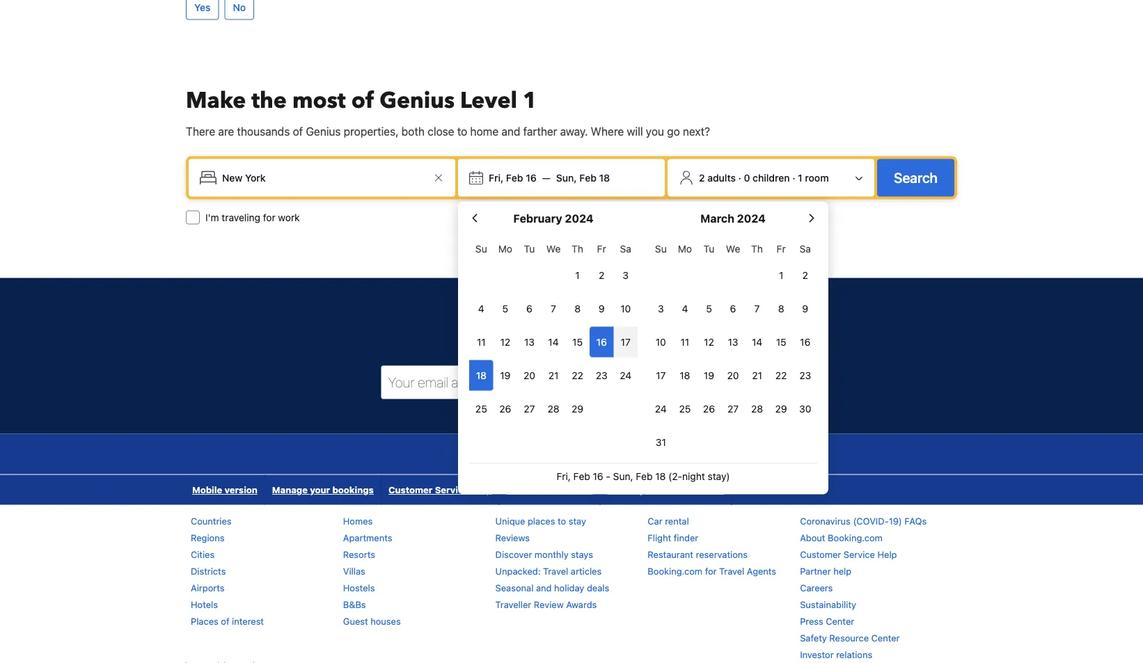 Task type: locate. For each thing, give the bounding box(es) containing it.
navigation inside save time, save money! footer
[[185, 475, 732, 505]]

0 horizontal spatial su
[[476, 243, 487, 254]]

0 horizontal spatial customer service help link
[[382, 475, 499, 505]]

th for march 2024
[[752, 243, 763, 254]]

2 su from the left
[[655, 243, 667, 254]]

23 inside checkbox
[[800, 370, 812, 381]]

1 vertical spatial sun,
[[613, 471, 633, 482]]

17 February 2024 checkbox
[[614, 327, 638, 358]]

14 inside 'option'
[[752, 336, 763, 348]]

1 horizontal spatial the
[[577, 337, 593, 350]]

Your email address email field
[[381, 366, 643, 399]]

for inside navigation
[[669, 485, 682, 495]]

21 left 22 checkbox
[[752, 370, 763, 381]]

tu for march 2024
[[704, 243, 715, 254]]

sa for march 2024
[[800, 243, 811, 254]]

31
[[656, 437, 666, 448]]

26 for 26 checkbox
[[500, 403, 511, 415]]

2 15 from the left
[[776, 336, 787, 348]]

27 right 26 checkbox
[[524, 403, 535, 415]]

1 vertical spatial service
[[844, 549, 875, 560]]

for left work
[[263, 212, 276, 223]]

1 horizontal spatial tu
[[704, 243, 715, 254]]

1 inside button
[[798, 172, 803, 183]]

0 horizontal spatial 11
[[477, 336, 486, 348]]

1 left the room
[[798, 172, 803, 183]]

fri, for fri, feb 16 - sun, feb 18 (2-night stay)
[[557, 471, 571, 482]]

hotels
[[191, 600, 218, 610]]

th up 1 checkbox
[[572, 243, 584, 254]]

26 inside checkbox
[[500, 403, 511, 415]]

customer inside customer service help link
[[389, 485, 433, 495]]

26
[[500, 403, 511, 415], [703, 403, 715, 415]]

14 right we'll
[[548, 336, 559, 348]]

0 horizontal spatial 17
[[621, 336, 631, 348]]

21
[[549, 370, 559, 381], [752, 370, 763, 381]]

27 March 2024 checkbox
[[721, 394, 745, 424]]

4 inside checkbox
[[478, 303, 485, 314]]

1 th from the left
[[572, 243, 584, 254]]

14 inside checkbox
[[548, 336, 559, 348]]

6 inside checkbox
[[527, 303, 533, 314]]

0 horizontal spatial 7
[[551, 303, 556, 314]]

19 inside checkbox
[[704, 370, 715, 381]]

service inside coronavirus (covid-19) faqs about booking.com customer service help partner help careers sustainability press center safety resource center investor relations
[[844, 549, 875, 560]]

car rental flight finder restaurant reservations booking.com for travel agents
[[648, 516, 777, 577]]

17 right best
[[621, 336, 631, 348]]

deals down articles
[[587, 583, 610, 593]]

travel down reservations
[[720, 566, 745, 577]]

investor
[[800, 650, 834, 660]]

0 horizontal spatial 13
[[524, 336, 535, 348]]

11 March 2024 checkbox
[[673, 327, 697, 358]]

0 horizontal spatial help
[[471, 485, 492, 495]]

2 29 from the left
[[776, 403, 787, 415]]

18 inside checkbox
[[680, 370, 691, 381]]

1 horizontal spatial 22
[[776, 370, 787, 381]]

1 horizontal spatial 24
[[655, 403, 667, 415]]

for
[[263, 212, 276, 223], [669, 485, 682, 495], [705, 566, 717, 577]]

for down '(2-'
[[669, 485, 682, 495]]

unique places to stay link
[[496, 516, 586, 526]]

0 horizontal spatial 22
[[572, 370, 584, 381]]

2024 for february 2024
[[565, 212, 594, 225]]

13 February 2024 checkbox
[[518, 327, 542, 358]]

booking.com down "restaurant"
[[648, 566, 703, 577]]

2 8 from the left
[[778, 303, 785, 314]]

tu
[[524, 243, 535, 254], [704, 243, 715, 254]]

13 March 2024 checkbox
[[721, 327, 745, 358]]

tu for february 2024
[[524, 243, 535, 254]]

villas link
[[343, 566, 366, 577]]

29 for the 29 checkbox
[[776, 403, 787, 415]]

2 right 1 "checkbox"
[[803, 269, 809, 281]]

19 inside option
[[500, 370, 511, 381]]

4 February 2024 checkbox
[[469, 293, 494, 324]]

unique places to stay reviews discover monthly stays unpacked: travel articles seasonal and holiday deals traveller review awards
[[496, 516, 610, 610]]

2 5 from the left
[[706, 303, 712, 314]]

1 5 from the left
[[503, 303, 509, 314]]

3
[[623, 269, 629, 281], [658, 303, 664, 314]]

navigation
[[185, 475, 732, 505]]

26 right 25 option
[[703, 403, 715, 415]]

travel up seasonal and holiday deals link
[[543, 566, 568, 577]]

customer
[[389, 485, 433, 495], [800, 549, 841, 560]]

1 28 from the left
[[548, 403, 560, 415]]

6 right the 5 "option"
[[730, 303, 736, 314]]

10 for 10 checkbox
[[656, 336, 666, 348]]

2
[[699, 172, 705, 183], [599, 269, 605, 281], [803, 269, 809, 281]]

4 for 4 march 2024 checkbox on the top right
[[682, 303, 688, 314]]

17 inside option
[[621, 336, 631, 348]]

0 horizontal spatial mo
[[499, 243, 513, 254]]

9 right 8 checkbox
[[599, 303, 605, 314]]

deals
[[621, 337, 648, 350], [587, 583, 610, 593]]

27
[[524, 403, 535, 415], [728, 403, 739, 415]]

fri, up affiliate
[[557, 471, 571, 482]]

6 for 6 checkbox
[[527, 303, 533, 314]]

7 left 8 checkbox
[[551, 303, 556, 314]]

1 horizontal spatial 23
[[800, 370, 812, 381]]

to inside the unique places to stay reviews discover monthly stays unpacked: travel articles seasonal and holiday deals traveller review awards
[[558, 516, 566, 526]]

1 21 from the left
[[549, 370, 559, 381]]

0 horizontal spatial 25
[[476, 403, 487, 415]]

24 inside checkbox
[[655, 403, 667, 415]]

booking.com
[[608, 485, 666, 495], [828, 533, 883, 543], [648, 566, 703, 577]]

1 vertical spatial 24
[[655, 403, 667, 415]]

to left 11 march 2024 option
[[651, 337, 661, 350]]

1 travel from the left
[[543, 566, 568, 577]]

26 for 26 option
[[703, 403, 715, 415]]

0 vertical spatial booking.com
[[608, 485, 666, 495]]

2 inside option
[[803, 269, 809, 281]]

sign
[[461, 337, 483, 350]]

(2-
[[669, 471, 683, 482]]

11 left up
[[477, 336, 486, 348]]

16
[[526, 172, 537, 183], [597, 336, 607, 348], [800, 336, 811, 348], [593, 471, 604, 482]]

1 15 from the left
[[573, 336, 583, 348]]

28 inside 28 february 2024 checkbox
[[548, 403, 560, 415]]

2 horizontal spatial for
[[705, 566, 717, 577]]

1 February 2024 checkbox
[[566, 260, 590, 291]]

8 inside 8 march 2024 option
[[778, 303, 785, 314]]

deals down money!
[[621, 337, 648, 350]]

1 vertical spatial fri,
[[557, 471, 571, 482]]

1 March 2024 checkbox
[[770, 260, 794, 291]]

2 23 from the left
[[800, 370, 812, 381]]

18 right 17 checkbox at bottom right
[[680, 370, 691, 381]]

26 inside option
[[703, 403, 715, 415]]

are
[[218, 125, 234, 138]]

1 13 from the left
[[524, 336, 535, 348]]

0 horizontal spatial of
[[221, 616, 230, 627]]

25 March 2024 checkbox
[[673, 394, 697, 424]]

1 vertical spatial of
[[293, 125, 303, 138]]

22 for 22 option
[[572, 370, 584, 381]]

1 vertical spatial customer
[[800, 549, 841, 560]]

help inside coronavirus (covid-19) faqs about booking.com customer service help partner help careers sustainability press center safety resource center investor relations
[[878, 549, 897, 560]]

4 March 2024 checkbox
[[673, 293, 697, 324]]

press
[[800, 616, 824, 627]]

the down save
[[577, 337, 593, 350]]

0 horizontal spatial 15
[[573, 336, 583, 348]]

9 right 8 march 2024 option
[[803, 303, 809, 314]]

0 horizontal spatial genius
[[306, 125, 341, 138]]

27 inside 27 checkbox
[[524, 403, 535, 415]]

center up relations
[[872, 633, 900, 643]]

24 right 23 february 2024 checkbox
[[620, 370, 632, 381]]

customer service help link for become an affiliate
[[382, 475, 499, 505]]

grid
[[469, 235, 638, 424], [649, 235, 818, 458]]

21 inside 21 checkbox
[[549, 370, 559, 381]]

2 tu from the left
[[704, 243, 715, 254]]

6 inside checkbox
[[730, 303, 736, 314]]

customer up partner
[[800, 549, 841, 560]]

1 vertical spatial genius
[[306, 125, 341, 138]]

1 19 from the left
[[500, 370, 511, 381]]

the up thousands
[[252, 85, 287, 116]]

manage
[[272, 485, 308, 495]]

search button
[[878, 159, 955, 197]]

go
[[667, 125, 680, 138]]

25 inside checkbox
[[476, 403, 487, 415]]

24 February 2024 checkbox
[[614, 360, 638, 391]]

10 right 9 option
[[621, 303, 631, 314]]

15 right the 14 march 2024 'option'
[[776, 336, 787, 348]]

0 horizontal spatial 20
[[524, 370, 536, 381]]

0 horizontal spatial grid
[[469, 235, 638, 424]]

1 8 from the left
[[575, 303, 581, 314]]

2 13 from the left
[[728, 336, 739, 348]]

2 vertical spatial of
[[221, 616, 230, 627]]

3 right 2 february 2024 checkbox
[[623, 269, 629, 281]]

coronavirus (covid-19) faqs link
[[800, 516, 927, 526]]

2 th from the left
[[752, 243, 763, 254]]

travel
[[543, 566, 568, 577], [720, 566, 745, 577]]

28 right 27 checkbox on the bottom
[[548, 403, 560, 415]]

1 vertical spatial 17
[[656, 370, 666, 381]]

1 horizontal spatial we
[[726, 243, 741, 254]]

12 March 2024 checkbox
[[697, 327, 721, 358]]

23 inside 23 february 2024 checkbox
[[596, 370, 608, 381]]

5 inside "option"
[[706, 303, 712, 314]]

1 vertical spatial help
[[878, 549, 897, 560]]

and up traveller review awards link
[[536, 583, 552, 593]]

1 25 from the left
[[476, 403, 487, 415]]

0 horizontal spatial 10
[[621, 303, 631, 314]]

10 inside checkbox
[[656, 336, 666, 348]]

car
[[648, 516, 663, 526]]

10 inside checkbox
[[621, 303, 631, 314]]

13 inside 13 option
[[728, 336, 739, 348]]

2 25 from the left
[[679, 403, 691, 415]]

22 inside option
[[572, 370, 584, 381]]

1 horizontal spatial 4
[[682, 303, 688, 314]]

customer service help link
[[382, 475, 499, 505], [800, 549, 897, 560]]

10
[[621, 303, 631, 314], [656, 336, 666, 348]]

2 6 from the left
[[730, 303, 736, 314]]

4 left 5 checkbox
[[478, 303, 485, 314]]

2 for february 2024
[[599, 269, 605, 281]]

1 horizontal spatial 26
[[703, 403, 715, 415]]

1 horizontal spatial travel
[[720, 566, 745, 577]]

0 horizontal spatial 21
[[549, 370, 559, 381]]

27 right 26 option
[[728, 403, 739, 415]]

27 inside 27 march 2024 option
[[728, 403, 739, 415]]

unique
[[496, 516, 525, 526]]

1 grid from the left
[[469, 235, 638, 424]]

hotels link
[[191, 600, 218, 610]]

29 inside option
[[572, 403, 584, 415]]

help left "become"
[[471, 485, 492, 495]]

10 March 2024 checkbox
[[649, 327, 673, 358]]

1 12 from the left
[[500, 336, 511, 348]]

22 left 23 february 2024 checkbox
[[572, 370, 584, 381]]

1 horizontal spatial 12
[[704, 336, 714, 348]]

0 horizontal spatial fri,
[[489, 172, 504, 183]]

sun, right the -
[[613, 471, 633, 482]]

28 right 27 march 2024 option
[[752, 403, 763, 415]]

8 right 7 option
[[575, 303, 581, 314]]

20 February 2024 checkbox
[[518, 360, 542, 391]]

2 travel from the left
[[720, 566, 745, 577]]

0 horizontal spatial for
[[263, 212, 276, 223]]

1 horizontal spatial fr
[[777, 243, 786, 254]]

22 right the 21 march 2024 option
[[776, 370, 787, 381]]

the inside save time, save money! sign up and we'll send the best deals to you
[[577, 337, 593, 350]]

0 vertical spatial the
[[252, 85, 287, 116]]

travel inside the unique places to stay reviews discover monthly stays unpacked: travel articles seasonal and holiday deals traveller review awards
[[543, 566, 568, 577]]

you up 18 checkbox
[[664, 337, 682, 350]]

0 horizontal spatial 23
[[596, 370, 608, 381]]

0 horizontal spatial 19
[[500, 370, 511, 381]]

20 March 2024 checkbox
[[721, 360, 745, 391]]

0 vertical spatial genius
[[380, 85, 455, 116]]

flight
[[648, 533, 672, 543]]

we down "february 2024"
[[547, 243, 561, 254]]

1 22 from the left
[[572, 370, 584, 381]]

21 inside option
[[752, 370, 763, 381]]

both
[[402, 125, 425, 138]]

unpacked:
[[496, 566, 541, 577]]

3 inside 3 february 2024 checkbox
[[623, 269, 629, 281]]

2 horizontal spatial 2
[[803, 269, 809, 281]]

2 22 from the left
[[776, 370, 787, 381]]

17 March 2024 checkbox
[[649, 360, 673, 391]]

19)
[[889, 516, 902, 526]]

i'm
[[205, 212, 219, 223]]

6 for 6 march 2024 checkbox
[[730, 303, 736, 314]]

genius down most
[[306, 125, 341, 138]]

1 inside checkbox
[[576, 269, 580, 281]]

help
[[471, 485, 492, 495], [878, 549, 897, 560]]

11 inside checkbox
[[477, 336, 486, 348]]

29 right 28 february 2024 checkbox on the left of the page
[[572, 403, 584, 415]]

we for february
[[547, 243, 561, 254]]

2 7 from the left
[[755, 303, 760, 314]]

there are thousands of genius properties, both close to home and farther away. where will you go next?
[[186, 125, 710, 138]]

30 March 2024 checkbox
[[794, 394, 818, 424]]

0 horizontal spatial deals
[[587, 583, 610, 593]]

1 7 from the left
[[551, 303, 556, 314]]

2 vertical spatial booking.com
[[648, 566, 703, 577]]

booking.com for business
[[608, 485, 725, 495]]

about
[[800, 533, 826, 543]]

28
[[548, 403, 560, 415], [752, 403, 763, 415]]

1 27 from the left
[[524, 403, 535, 415]]

11 inside option
[[681, 336, 690, 348]]

0 horizontal spatial 26
[[500, 403, 511, 415]]

1 vertical spatial customer service help link
[[800, 549, 897, 560]]

th
[[572, 243, 584, 254], [752, 243, 763, 254]]

13 for '13' checkbox
[[524, 336, 535, 348]]

1 horizontal spatial 6
[[730, 303, 736, 314]]

12 left 13 option at the right of page
[[704, 336, 714, 348]]

2 4 from the left
[[682, 303, 688, 314]]

13 inside checkbox
[[524, 336, 535, 348]]

2024 down sun, feb 18 button
[[565, 212, 594, 225]]

3 March 2024 checkbox
[[649, 293, 673, 324]]

monthly
[[535, 549, 569, 560]]

27 for 27 march 2024 option
[[728, 403, 739, 415]]

articles
[[571, 566, 602, 577]]

24 March 2024 checkbox
[[649, 394, 673, 424]]

25 right 24 march 2024 checkbox
[[679, 403, 691, 415]]

7 February 2024 checkbox
[[542, 293, 566, 324]]

1 we from the left
[[547, 243, 561, 254]]

deals inside the unique places to stay reviews discover monthly stays unpacked: travel articles seasonal and holiday deals traveller review awards
[[587, 583, 610, 593]]

rental
[[665, 516, 689, 526]]

0 vertical spatial fri,
[[489, 172, 504, 183]]

1 horizontal spatial 19
[[704, 370, 715, 381]]

sun, right —
[[556, 172, 577, 183]]

3 February 2024 checkbox
[[614, 260, 638, 291]]

fri, feb 16 button
[[483, 165, 542, 190]]

24 left 25 option
[[655, 403, 667, 415]]

1 horizontal spatial 21
[[752, 370, 763, 381]]

1 horizontal spatial 25
[[679, 403, 691, 415]]

mo up 5 checkbox
[[499, 243, 513, 254]]

1 sa from the left
[[620, 243, 632, 254]]

1 fr from the left
[[597, 243, 606, 254]]

2 vertical spatial for
[[705, 566, 717, 577]]

fr up 2 february 2024 checkbox
[[597, 243, 606, 254]]

grid for march
[[649, 235, 818, 458]]

unpacked: travel articles link
[[496, 566, 602, 577]]

1 2024 from the left
[[565, 212, 594, 225]]

2 26 from the left
[[703, 403, 715, 415]]

8 right "7 march 2024" option
[[778, 303, 785, 314]]

17 cell
[[614, 324, 638, 358]]

28 for 28 february 2024 checkbox on the left of the page
[[548, 403, 560, 415]]

14 March 2024 checkbox
[[745, 327, 770, 358]]

home
[[470, 125, 499, 138]]

2 adults · 0 children · 1 room button
[[674, 165, 869, 191]]

1 horizontal spatial 27
[[728, 403, 739, 415]]

0 horizontal spatial 2024
[[565, 212, 594, 225]]

8 inside 8 checkbox
[[575, 303, 581, 314]]

4 right 3 option
[[682, 303, 688, 314]]

15 inside 15 march 2024 checkbox
[[776, 336, 787, 348]]

17 inside checkbox
[[656, 370, 666, 381]]

fri, down 'home' on the left
[[489, 172, 504, 183]]

23 for the 23 checkbox
[[800, 370, 812, 381]]

1 horizontal spatial sun,
[[613, 471, 633, 482]]

2024 right march
[[737, 212, 766, 225]]

23 right 22 option
[[596, 370, 608, 381]]

mo up 4 march 2024 checkbox on the top right
[[678, 243, 692, 254]]

8 for 8 march 2024 option
[[778, 303, 785, 314]]

2 20 from the left
[[727, 370, 739, 381]]

1 horizontal spatial to
[[558, 516, 566, 526]]

24 for 24 checkbox
[[620, 370, 632, 381]]

5 for 5 checkbox
[[503, 303, 509, 314]]

1 horizontal spatial for
[[669, 485, 682, 495]]

tu down 'february'
[[524, 243, 535, 254]]

booking.com down the coronavirus (covid-19) faqs link
[[828, 533, 883, 543]]

28 inside 28 "checkbox"
[[752, 403, 763, 415]]

1 left 2 february 2024 checkbox
[[576, 269, 580, 281]]

29 right 28 "checkbox"
[[776, 403, 787, 415]]

genius up the both
[[380, 85, 455, 116]]

5 for the 5 "option"
[[706, 303, 712, 314]]

2 inside checkbox
[[599, 269, 605, 281]]

0 horizontal spatial 12
[[500, 336, 511, 348]]

0 vertical spatial customer
[[389, 485, 433, 495]]

sun,
[[556, 172, 577, 183], [613, 471, 633, 482]]

1 horizontal spatial service
[[844, 549, 875, 560]]

of up the properties,
[[352, 85, 374, 116]]

4
[[478, 303, 485, 314], [682, 303, 688, 314]]

genius for level
[[380, 85, 455, 116]]

0 horizontal spatial 27
[[524, 403, 535, 415]]

feb up affiliate
[[574, 471, 590, 482]]

1 29 from the left
[[572, 403, 584, 415]]

5 inside checkbox
[[503, 303, 509, 314]]

3 left 4 march 2024 checkbox on the top right
[[658, 303, 664, 314]]

1 23 from the left
[[596, 370, 608, 381]]

restaurant reservations link
[[648, 549, 748, 560]]

of inside countries regions cities districts airports hotels places of interest
[[221, 616, 230, 627]]

and inside the unique places to stay reviews discover monthly stays unpacked: travel articles seasonal and holiday deals traveller review awards
[[536, 583, 552, 593]]

2 sa from the left
[[800, 243, 811, 254]]

13 down time, in the left of the page
[[524, 336, 535, 348]]

17
[[621, 336, 631, 348], [656, 370, 666, 381]]

save time, save money! footer
[[0, 277, 1144, 664]]

1 up farther
[[523, 85, 537, 116]]

1 vertical spatial to
[[651, 337, 661, 350]]

—
[[542, 172, 551, 183]]

· right children
[[793, 172, 796, 183]]

1 tu from the left
[[524, 243, 535, 254]]

save
[[565, 313, 599, 336]]

1 horizontal spatial sa
[[800, 243, 811, 254]]

1 horizontal spatial 7
[[755, 303, 760, 314]]

16 February 2024 checkbox
[[590, 327, 614, 358]]

1 horizontal spatial su
[[655, 243, 667, 254]]

2 we from the left
[[726, 243, 741, 254]]

navigation containing mobile version
[[185, 475, 732, 505]]

0 horizontal spatial center
[[826, 616, 855, 627]]

regions
[[191, 533, 225, 543]]

th for february 2024
[[572, 243, 584, 254]]

2 mo from the left
[[678, 243, 692, 254]]

1 horizontal spatial 29
[[776, 403, 787, 415]]

customer inside coronavirus (covid-19) faqs about booking.com customer service help partner help careers sustainability press center safety resource center investor relations
[[800, 549, 841, 560]]

0 vertical spatial center
[[826, 616, 855, 627]]

discover
[[496, 549, 532, 560]]

17 left 18 checkbox
[[656, 370, 666, 381]]

to left stay
[[558, 516, 566, 526]]

2 vertical spatial to
[[558, 516, 566, 526]]

customer right bookings
[[389, 485, 433, 495]]

28 February 2024 checkbox
[[542, 394, 566, 424]]

0 horizontal spatial 29
[[572, 403, 584, 415]]

resource
[[830, 633, 869, 643]]

15 inside 15 february 2024 'option'
[[573, 336, 583, 348]]

5 March 2024 checkbox
[[697, 293, 721, 324]]

su up 4 february 2024 checkbox on the left top of page
[[476, 243, 487, 254]]

safety
[[800, 633, 827, 643]]

1 horizontal spatial customer service help link
[[800, 549, 897, 560]]

0 horizontal spatial ·
[[739, 172, 742, 183]]

holiday
[[554, 583, 585, 593]]

0 horizontal spatial tu
[[524, 243, 535, 254]]

seasonal
[[496, 583, 534, 593]]

· left 0
[[739, 172, 742, 183]]

18 up booking.com for business
[[656, 471, 666, 482]]

airports link
[[191, 583, 225, 593]]

1 horizontal spatial deals
[[621, 337, 648, 350]]

1 horizontal spatial 28
[[752, 403, 763, 415]]

travel inside car rental flight finder restaurant reservations booking.com for travel agents
[[720, 566, 745, 577]]

0 horizontal spatial sun,
[[556, 172, 577, 183]]

0 horizontal spatial 6
[[527, 303, 533, 314]]

1 14 from the left
[[548, 336, 559, 348]]

1 vertical spatial 3
[[658, 303, 664, 314]]

1 horizontal spatial genius
[[380, 85, 455, 116]]

3 inside 3 option
[[658, 303, 664, 314]]

2 28 from the left
[[752, 403, 763, 415]]

1 horizontal spatial 9
[[803, 303, 809, 314]]

1 mo from the left
[[499, 243, 513, 254]]

of right the places
[[221, 616, 230, 627]]

business
[[684, 485, 725, 495]]

13
[[524, 336, 535, 348], [728, 336, 739, 348]]

1 horizontal spatial 15
[[776, 336, 787, 348]]

0 horizontal spatial travel
[[543, 566, 568, 577]]

(covid-
[[853, 516, 889, 526]]

2 14 from the left
[[752, 336, 763, 348]]

2 adults · 0 children · 1 room
[[699, 172, 829, 183]]

districts link
[[191, 566, 226, 577]]

0 horizontal spatial we
[[547, 243, 561, 254]]

1 inside "checkbox"
[[779, 269, 784, 281]]

1 horizontal spatial 13
[[728, 336, 739, 348]]

22 inside checkbox
[[776, 370, 787, 381]]

2024 for march 2024
[[737, 212, 766, 225]]

10 for 10 february 2024 checkbox
[[621, 303, 631, 314]]

center up resource
[[826, 616, 855, 627]]

21 March 2024 checkbox
[[745, 360, 770, 391]]

29 inside checkbox
[[776, 403, 787, 415]]

2 11 from the left
[[681, 336, 690, 348]]

2 21 from the left
[[752, 370, 763, 381]]

15 down save
[[573, 336, 583, 348]]

23 March 2024 checkbox
[[794, 360, 818, 391]]

resorts
[[343, 549, 375, 560]]

2 19 from the left
[[704, 370, 715, 381]]

of right thousands
[[293, 125, 303, 138]]

24 inside checkbox
[[620, 370, 632, 381]]

20
[[524, 370, 536, 381], [727, 370, 739, 381]]

1 horizontal spatial 8
[[778, 303, 785, 314]]

6 right 5 checkbox
[[527, 303, 533, 314]]

2 9 from the left
[[803, 303, 809, 314]]

of for most
[[352, 85, 374, 116]]

2 inside button
[[699, 172, 705, 183]]

1 horizontal spatial help
[[878, 549, 897, 560]]

genius
[[380, 85, 455, 116], [306, 125, 341, 138]]

11
[[477, 336, 486, 348], [681, 336, 690, 348]]

25 inside option
[[679, 403, 691, 415]]

0 horizontal spatial 5
[[503, 303, 509, 314]]

2 2024 from the left
[[737, 212, 766, 225]]

0 vertical spatial 24
[[620, 370, 632, 381]]

and
[[502, 125, 521, 138], [502, 337, 521, 350], [536, 583, 552, 593]]

7
[[551, 303, 556, 314], [755, 303, 760, 314]]

regions link
[[191, 533, 225, 543]]

26 right 25 checkbox
[[500, 403, 511, 415]]

districts
[[191, 566, 226, 577]]

20 right the 19 checkbox
[[727, 370, 739, 381]]

19 right 18 february 2024 option
[[500, 370, 511, 381]]

for down reservations
[[705, 566, 717, 577]]

0 horizontal spatial 14
[[548, 336, 559, 348]]

march 2024
[[701, 212, 766, 225]]

2 fr from the left
[[777, 243, 786, 254]]

27 February 2024 checkbox
[[518, 394, 542, 424]]

14 right 13 option at the right of page
[[752, 336, 763, 348]]

5 left 6 checkbox
[[503, 303, 509, 314]]

we down march 2024
[[726, 243, 741, 254]]

you inside save time, save money! sign up and we'll send the best deals to you
[[664, 337, 682, 350]]

25 left 26 checkbox
[[476, 403, 487, 415]]

25 for 25 option
[[679, 403, 691, 415]]

0 vertical spatial for
[[263, 212, 276, 223]]

9
[[599, 303, 605, 314], [803, 303, 809, 314]]

1 6 from the left
[[527, 303, 533, 314]]

8 March 2024 checkbox
[[770, 293, 794, 324]]

1 26 from the left
[[500, 403, 511, 415]]

su for march
[[655, 243, 667, 254]]

2 27 from the left
[[728, 403, 739, 415]]

2 grid from the left
[[649, 235, 818, 458]]

1 20 from the left
[[524, 370, 536, 381]]

coronavirus (covid-19) faqs about booking.com customer service help partner help careers sustainability press center safety resource center investor relations
[[800, 516, 927, 660]]

4 inside checkbox
[[682, 303, 688, 314]]

bookings
[[333, 485, 374, 495]]

fr for february 2024
[[597, 243, 606, 254]]

11 for 11 february 2024 checkbox
[[477, 336, 486, 348]]

10 February 2024 checkbox
[[614, 293, 638, 324]]

26 March 2024 checkbox
[[697, 394, 721, 424]]

1 4 from the left
[[478, 303, 485, 314]]

2 vertical spatial and
[[536, 583, 552, 593]]

0 horizontal spatial 9
[[599, 303, 605, 314]]

30
[[800, 403, 812, 415]]

you left go
[[646, 125, 664, 138]]

28 March 2024 checkbox
[[745, 394, 770, 424]]

booking.com down fri, feb 16 - sun, feb 18 (2-night stay)
[[608, 485, 666, 495]]

21 right 20 option
[[549, 370, 559, 381]]

booking.com for business link
[[601, 475, 731, 505]]

6 February 2024 checkbox
[[518, 293, 542, 324]]

tu down march
[[704, 243, 715, 254]]

1 su from the left
[[476, 243, 487, 254]]

sa up 2 option
[[800, 243, 811, 254]]

10 left 11 march 2024 option
[[656, 336, 666, 348]]

booking.com inside coronavirus (covid-19) faqs about booking.com customer service help partner help careers sustainability press center safety resource center investor relations
[[828, 533, 883, 543]]

-
[[606, 471, 611, 482]]

1 11 from the left
[[477, 336, 486, 348]]

Where are you going? field
[[217, 165, 430, 190]]

fr up 1 "checkbox"
[[777, 243, 786, 254]]

1 horizontal spatial th
[[752, 243, 763, 254]]



Task type: describe. For each thing, give the bounding box(es) containing it.
airports
[[191, 583, 225, 593]]

reviews link
[[496, 533, 530, 543]]

0
[[744, 172, 750, 183]]

of for thousands
[[293, 125, 303, 138]]

homes link
[[343, 516, 373, 526]]

awards
[[566, 600, 597, 610]]

feb left —
[[506, 172, 523, 183]]

feb up booking.com for business
[[636, 471, 653, 482]]

faqs
[[905, 516, 927, 526]]

subscribe button
[[646, 366, 759, 399]]

29 February 2024 checkbox
[[566, 394, 590, 424]]

where
[[591, 125, 624, 138]]

time,
[[523, 313, 561, 336]]

cities
[[191, 549, 215, 560]]

work
[[278, 212, 300, 223]]

18 March 2024 checkbox
[[673, 360, 697, 391]]

places
[[528, 516, 555, 526]]

16 left the -
[[593, 471, 604, 482]]

safety resource center link
[[800, 633, 900, 643]]

february 2024
[[514, 212, 594, 225]]

stay)
[[708, 471, 730, 482]]

9 February 2024 checkbox
[[590, 293, 614, 324]]

28 for 28 "checkbox"
[[752, 403, 763, 415]]

3 for 3 february 2024 checkbox
[[623, 269, 629, 281]]

3 for 3 option
[[658, 303, 664, 314]]

22 for 22 checkbox
[[776, 370, 787, 381]]

sa for february 2024
[[620, 243, 632, 254]]

we'll
[[524, 337, 546, 350]]

no
[[233, 1, 246, 13]]

18 February 2024 checkbox
[[469, 360, 494, 391]]

thousands
[[237, 125, 290, 138]]

money!
[[603, 313, 661, 336]]

15 for 15 march 2024 checkbox
[[776, 336, 787, 348]]

12 February 2024 checkbox
[[494, 327, 518, 358]]

sun, for —
[[556, 172, 577, 183]]

19 March 2024 checkbox
[[697, 360, 721, 391]]

2 · from the left
[[793, 172, 796, 183]]

27 for 27 checkbox on the bottom
[[524, 403, 535, 415]]

partner help link
[[800, 566, 852, 577]]

to inside save time, save money! sign up and we'll send the best deals to you
[[651, 337, 661, 350]]

affiliate
[[558, 485, 593, 495]]

yes
[[194, 1, 211, 13]]

and inside save time, save money! sign up and we'll send the best deals to you
[[502, 337, 521, 350]]

23 for 23 february 2024 checkbox
[[596, 370, 608, 381]]

29 for the 29 option
[[572, 403, 584, 415]]

18 cell
[[469, 358, 494, 391]]

b&bs link
[[343, 600, 366, 610]]

level
[[460, 85, 518, 116]]

traveller review awards link
[[496, 600, 597, 610]]

22 March 2024 checkbox
[[770, 360, 794, 391]]

25 for 25 checkbox
[[476, 403, 487, 415]]

18 down where
[[599, 172, 610, 183]]

most
[[292, 85, 346, 116]]

genius for properties,
[[306, 125, 341, 138]]

25 February 2024 checkbox
[[469, 394, 494, 424]]

i'm traveling for work
[[205, 212, 300, 223]]

for inside car rental flight finder restaurant reservations booking.com for travel agents
[[705, 566, 717, 577]]

31 March 2024 checkbox
[[649, 427, 673, 458]]

room
[[805, 172, 829, 183]]

19 for 19 february 2024 option on the left bottom of the page
[[500, 370, 511, 381]]

11 February 2024 checkbox
[[469, 327, 494, 358]]

deals inside save time, save money! sign up and we'll send the best deals to you
[[621, 337, 648, 350]]

become
[[507, 485, 543, 495]]

2 for march 2024
[[803, 269, 809, 281]]

1 vertical spatial center
[[872, 633, 900, 643]]

no button
[[225, 0, 254, 20]]

stay
[[569, 516, 586, 526]]

apartments link
[[343, 533, 392, 543]]

booking.com inside navigation
[[608, 485, 666, 495]]

restaurant
[[648, 549, 694, 560]]

5 February 2024 checkbox
[[494, 293, 518, 324]]

19 for the 19 checkbox
[[704, 370, 715, 381]]

february
[[514, 212, 563, 225]]

sun, for -
[[613, 471, 633, 482]]

best
[[596, 337, 618, 350]]

subscribe
[[672, 374, 733, 391]]

15 March 2024 checkbox
[[770, 327, 794, 358]]

discover monthly stays link
[[496, 549, 593, 560]]

22 February 2024 checkbox
[[566, 360, 590, 391]]

6 March 2024 checkbox
[[721, 293, 745, 324]]

16 inside cell
[[597, 336, 607, 348]]

feb right —
[[580, 172, 597, 183]]

21 for the 21 march 2024 option
[[752, 370, 763, 381]]

fri, feb 16 - sun, feb 18 (2-night stay)
[[557, 471, 730, 482]]

15 February 2024 checkbox
[[566, 327, 590, 358]]

14 February 2024 checkbox
[[542, 327, 566, 358]]

8 for 8 checkbox
[[575, 303, 581, 314]]

17 for 17 february 2024 option
[[621, 336, 631, 348]]

16 cell
[[590, 324, 614, 358]]

countries regions cities districts airports hotels places of interest
[[191, 516, 264, 627]]

farther
[[523, 125, 558, 138]]

relations
[[837, 650, 873, 660]]

booking.com inside car rental flight finder restaurant reservations booking.com for travel agents
[[648, 566, 703, 577]]

24 for 24 march 2024 checkbox
[[655, 403, 667, 415]]

19 February 2024 checkbox
[[494, 360, 518, 391]]

fri, for fri, feb 16 — sun, feb 18
[[489, 172, 504, 183]]

21 February 2024 checkbox
[[542, 360, 566, 391]]

18 inside option
[[476, 370, 487, 381]]

26 February 2024 checkbox
[[494, 394, 518, 424]]

4 for 4 february 2024 checkbox on the left top of page
[[478, 303, 485, 314]]

finder
[[674, 533, 699, 543]]

mobile version link
[[185, 475, 265, 505]]

16 March 2024 checkbox
[[794, 327, 818, 358]]

17 for 17 checkbox at bottom right
[[656, 370, 666, 381]]

save time, save money! sign up and we'll send the best deals to you
[[461, 313, 682, 350]]

16 right 15 march 2024 checkbox
[[800, 336, 811, 348]]

2 12 from the left
[[704, 336, 714, 348]]

8 February 2024 checkbox
[[566, 293, 590, 324]]

reviews
[[496, 533, 530, 543]]

13 for 13 option at the right of page
[[728, 336, 739, 348]]

14 for 14 checkbox
[[548, 336, 559, 348]]

will
[[627, 125, 643, 138]]

0 vertical spatial and
[[502, 125, 521, 138]]

16 left —
[[526, 172, 537, 183]]

reservations
[[696, 549, 748, 560]]

agents
[[747, 566, 777, 577]]

villas
[[343, 566, 366, 577]]

an
[[545, 485, 556, 495]]

2 February 2024 checkbox
[[590, 260, 614, 291]]

car rental link
[[648, 516, 689, 526]]

seasonal and holiday deals link
[[496, 583, 610, 593]]

search
[[894, 169, 938, 186]]

make
[[186, 85, 246, 116]]

0 vertical spatial to
[[457, 125, 468, 138]]

save
[[483, 313, 519, 336]]

march
[[701, 212, 735, 225]]

cities link
[[191, 549, 215, 560]]

help inside customer service help link
[[471, 485, 492, 495]]

0 vertical spatial you
[[646, 125, 664, 138]]

7 for "7 march 2024" option
[[755, 303, 760, 314]]

adults
[[708, 172, 736, 183]]

0 horizontal spatial the
[[252, 85, 287, 116]]

2 March 2024 checkbox
[[794, 260, 818, 291]]

21 for 21 checkbox at left bottom
[[549, 370, 559, 381]]

su for february
[[476, 243, 487, 254]]

traveling
[[222, 212, 260, 223]]

send
[[549, 337, 574, 350]]

grid for february
[[469, 235, 638, 424]]

9 March 2024 checkbox
[[794, 293, 818, 324]]

14 for the 14 march 2024 'option'
[[752, 336, 763, 348]]

0 vertical spatial service
[[435, 485, 469, 495]]

countries
[[191, 516, 232, 526]]

version
[[225, 485, 258, 495]]

23 February 2024 checkbox
[[590, 360, 614, 391]]

fr for march 2024
[[777, 243, 786, 254]]

houses
[[371, 616, 401, 627]]

manage your bookings link
[[265, 475, 381, 505]]

7 March 2024 checkbox
[[745, 293, 770, 324]]

homes
[[343, 516, 373, 526]]

countries link
[[191, 516, 232, 526]]

mobile
[[192, 485, 222, 495]]

1 9 from the left
[[599, 303, 605, 314]]

15 for 15 february 2024 'option'
[[573, 336, 583, 348]]

mo for february
[[499, 243, 513, 254]]

1 · from the left
[[739, 172, 742, 183]]

customer service help link for partner help
[[800, 549, 897, 560]]

hostels link
[[343, 583, 375, 593]]

partner
[[800, 566, 831, 577]]

become an affiliate
[[507, 485, 593, 495]]

guest houses link
[[343, 616, 401, 627]]

about booking.com link
[[800, 533, 883, 543]]

11 for 11 march 2024 option
[[681, 336, 690, 348]]

29 March 2024 checkbox
[[770, 394, 794, 424]]

investor relations link
[[800, 650, 873, 660]]

mo for march
[[678, 243, 692, 254]]

we for march
[[726, 243, 741, 254]]

apartments
[[343, 533, 392, 543]]

7 for 7 option
[[551, 303, 556, 314]]



Task type: vqa. For each thing, say whether or not it's contained in the screenshot.
sun, feb 18 button
yes



